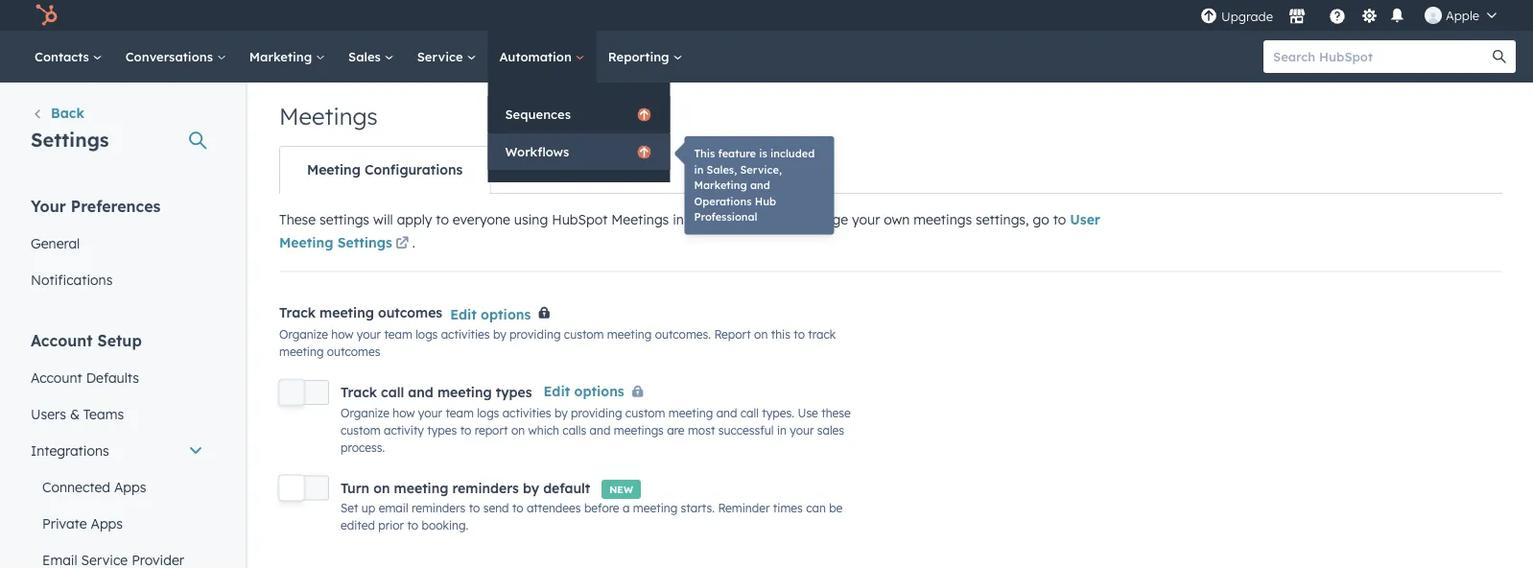 Task type: describe. For each thing, give the bounding box(es) containing it.
private
[[42, 515, 87, 532]]

up
[[362, 501, 376, 515]]

track meeting outcomes edit options
[[279, 304, 531, 322]]

1 horizontal spatial meetings
[[612, 211, 669, 228]]

0 horizontal spatial meetings
[[279, 102, 378, 131]]

0 horizontal spatial settings
[[31, 127, 109, 151]]

2 vertical spatial on
[[374, 479, 390, 496]]

users
[[31, 406, 66, 422]]

using
[[514, 211, 548, 228]]

operations
[[694, 194, 752, 208]]

outcomes.
[[655, 327, 711, 342]]

successful
[[719, 423, 774, 437]]

meetings inside the organize how your team logs activities by providing custom meeting and call types. use these custom activity types to report on which calls and meetings are most successful in your sales process.
[[614, 423, 664, 437]]

your down the use
[[790, 423, 814, 437]]

new
[[610, 483, 633, 495]]

account setup element
[[19, 330, 215, 568]]

upgrade image
[[1201, 8, 1218, 25]]

automation
[[499, 48, 576, 64]]

search button
[[1484, 40, 1517, 73]]

attendees
[[527, 501, 581, 515]]

meeting inside "link"
[[307, 161, 361, 178]]

private apps
[[42, 515, 123, 532]]

notifications
[[31, 271, 113, 288]]

setup
[[97, 331, 142, 350]]

organize how your team logs activities by providing custom meeting outcomes. report on this to track meeting outcomes
[[279, 327, 836, 359]]

to right go
[[1054, 211, 1067, 228]]

service link
[[406, 31, 488, 83]]

and up activity on the left
[[408, 384, 434, 401]]

automation link
[[488, 31, 597, 83]]

search image
[[1493, 50, 1507, 63]]

by for types
[[555, 406, 568, 420]]

marketplaces image
[[1289, 9, 1306, 26]]

set up email reminders to send to attendees before a meeting starts. reminder times can be edited prior to booking.
[[341, 501, 843, 533]]

before
[[584, 501, 620, 515]]

organize for meeting
[[279, 327, 328, 342]]

upgrade
[[1222, 9, 1274, 24]]

go
[[1033, 211, 1050, 228]]

reporting link
[[597, 31, 694, 83]]

sequences link
[[488, 96, 670, 132]]

link opens in a new window image
[[396, 238, 409, 251]]

account defaults link
[[19, 359, 215, 396]]

hubspot image
[[35, 4, 58, 27]]

edit options button for track meeting outcomes
[[450, 303, 531, 326]]

use
[[798, 406, 819, 420]]

0 horizontal spatial in
[[673, 211, 684, 228]]

conversations link
[[114, 31, 238, 83]]

sales link
[[337, 31, 406, 83]]

on inside organize how your team logs activities by providing custom meeting outcomes. report on this to track meeting outcomes
[[755, 327, 768, 342]]

meeting configurations link
[[280, 147, 490, 193]]

included
[[771, 147, 815, 160]]

2 vertical spatial custom
[[341, 423, 381, 437]]

to inside the organize how your team logs activities by providing custom meeting and call types. use these custom activity types to report on which calls and meetings are most successful in your sales process.
[[460, 423, 472, 437]]

workflows
[[505, 143, 570, 159]]

defaults
[[86, 369, 139, 386]]

to left the send
[[469, 501, 480, 515]]

to right prior
[[407, 518, 419, 533]]

feature
[[718, 147, 756, 160]]

teams
[[83, 406, 124, 422]]

be
[[829, 501, 843, 515]]

your left own
[[852, 211, 881, 228]]

by for outcomes
[[493, 327, 507, 342]]

configurations
[[365, 161, 463, 178]]

private apps link
[[19, 505, 215, 542]]

to inside organize how your team logs activities by providing custom meeting outcomes. report on this to track meeting outcomes
[[794, 327, 805, 342]]

sales
[[818, 423, 845, 437]]

in inside the organize how your team logs activities by providing custom meeting and call types. use these custom activity types to report on which calls and meetings are most successful in your sales process.
[[777, 423, 787, 437]]

can
[[806, 501, 826, 515]]

activity
[[384, 423, 424, 437]]

edit options button for track call and meeting types
[[544, 380, 651, 404]]

account setup
[[31, 331, 142, 350]]

these
[[279, 211, 316, 228]]

providing for outcomes.
[[510, 327, 561, 342]]

track for track meeting outcomes edit options
[[279, 304, 316, 321]]

contacts link
[[23, 31, 114, 83]]

calls
[[563, 423, 587, 437]]

contacts
[[35, 48, 93, 64]]

apple lee image
[[1425, 7, 1443, 24]]

integrations
[[31, 442, 109, 459]]

hubspot
[[552, 211, 608, 228]]

marketing link
[[238, 31, 337, 83]]

notifications button
[[1386, 5, 1410, 25]]

settings inside 'user meeting settings'
[[338, 234, 392, 251]]

0 horizontal spatial call
[[381, 384, 404, 401]]

this
[[771, 327, 791, 342]]

account.
[[720, 211, 774, 228]]

which
[[528, 423, 560, 437]]

0 vertical spatial types
[[496, 384, 532, 401]]

edit options
[[544, 383, 625, 399]]

starts.
[[681, 501, 715, 515]]

apps for private apps
[[91, 515, 123, 532]]

service,
[[740, 163, 782, 176]]

outcomes inside track meeting outcomes edit options
[[378, 304, 443, 321]]

track call and meeting types
[[341, 384, 532, 401]]

reminder
[[718, 501, 770, 515]]

and up 'successful'
[[717, 406, 738, 420]]

to right apply
[[436, 211, 449, 228]]

workflows link
[[488, 133, 670, 170]]

sequences
[[505, 106, 571, 122]]

are
[[667, 423, 685, 437]]

options inside track meeting outcomes edit options
[[481, 306, 531, 322]]

your down operations
[[688, 211, 716, 228]]

to
[[778, 211, 792, 228]]

and right calls
[[590, 423, 611, 437]]

reporting
[[608, 48, 673, 64]]

0 vertical spatial meetings
[[914, 211, 972, 228]]

your
[[31, 196, 66, 215]]

help image
[[1329, 9, 1347, 26]]

sales,
[[707, 163, 737, 176]]

settings image
[[1361, 8, 1379, 25]]

user meeting settings
[[279, 211, 1101, 251]]

logs for outcomes
[[416, 327, 438, 342]]

team for outcomes
[[384, 327, 413, 342]]

process.
[[341, 440, 385, 455]]

your preferences element
[[19, 195, 215, 298]]

times
[[773, 501, 803, 515]]

Search HubSpot search field
[[1264, 40, 1499, 73]]

these settings will apply to everyone using hubspot meetings in your account. to manage your own meetings settings, go to
[[279, 211, 1070, 228]]

2 vertical spatial by
[[523, 479, 539, 496]]

logs for types
[[477, 406, 499, 420]]

edit inside track meeting outcomes edit options
[[450, 306, 477, 322]]

settings
[[320, 211, 370, 228]]



Task type: vqa. For each thing, say whether or not it's contained in the screenshot.
types.
yes



Task type: locate. For each thing, give the bounding box(es) containing it.
2 horizontal spatial custom
[[626, 406, 666, 420]]

meetings right own
[[914, 211, 972, 228]]

0 horizontal spatial how
[[331, 327, 354, 342]]

&
[[70, 406, 80, 422]]

team
[[384, 327, 413, 342], [446, 406, 474, 420]]

this feature is included in sales, service, marketing and operations hub professional
[[694, 147, 815, 224]]

0 vertical spatial activities
[[441, 327, 490, 342]]

1 vertical spatial logs
[[477, 406, 499, 420]]

and inside 'this feature is included in sales, service, marketing and operations hub professional'
[[751, 179, 771, 192]]

providing inside organize how your team logs activities by providing custom meeting outcomes. report on this to track meeting outcomes
[[510, 327, 561, 342]]

link opens in a new window image
[[396, 233, 409, 256]]

how up activity on the left
[[393, 406, 415, 420]]

0 vertical spatial how
[[331, 327, 354, 342]]

0 vertical spatial call
[[381, 384, 404, 401]]

0 vertical spatial on
[[755, 327, 768, 342]]

0 horizontal spatial activities
[[441, 327, 490, 342]]

reminders
[[453, 479, 519, 496], [412, 501, 466, 515]]

2 horizontal spatial by
[[555, 406, 568, 420]]

0 vertical spatial options
[[481, 306, 531, 322]]

reminders inside set up email reminders to send to attendees before a meeting starts. reminder times can be edited prior to booking.
[[412, 501, 466, 515]]

organize inside the organize how your team logs activities by providing custom meeting and call types. use these custom activity types to report on which calls and meetings are most successful in your sales process.
[[341, 406, 390, 420]]

custom for and
[[626, 406, 666, 420]]

1 horizontal spatial providing
[[571, 406, 622, 420]]

hubspot link
[[23, 4, 72, 27]]

to right this
[[794, 327, 805, 342]]

send
[[483, 501, 509, 515]]

0 vertical spatial organize
[[279, 327, 328, 342]]

1 horizontal spatial call
[[741, 406, 759, 420]]

your down track call and meeting types
[[418, 406, 443, 420]]

1 vertical spatial meeting
[[279, 234, 333, 251]]

in inside 'this feature is included in sales, service, marketing and operations hub professional'
[[694, 163, 704, 176]]

team inside organize how your team logs activities by providing custom meeting outcomes. report on this to track meeting outcomes
[[384, 327, 413, 342]]

1 vertical spatial meetings
[[614, 423, 664, 437]]

1 horizontal spatial in
[[694, 163, 704, 176]]

team down track meeting outcomes edit options
[[384, 327, 413, 342]]

to left report
[[460, 423, 472, 437]]

0 vertical spatial account
[[31, 331, 93, 350]]

0 vertical spatial in
[[694, 163, 704, 176]]

users & teams
[[31, 406, 124, 422]]

user
[[1070, 211, 1101, 228]]

notifications link
[[19, 262, 215, 298]]

options
[[481, 306, 531, 322], [574, 383, 625, 399]]

reminders for to
[[412, 501, 466, 515]]

providing down edit options on the left
[[571, 406, 622, 420]]

1 vertical spatial custom
[[626, 406, 666, 420]]

providing
[[510, 327, 561, 342], [571, 406, 622, 420]]

to
[[436, 211, 449, 228], [1054, 211, 1067, 228], [794, 327, 805, 342], [460, 423, 472, 437], [469, 501, 480, 515], [512, 501, 524, 515], [407, 518, 419, 533]]

account inside account defaults link
[[31, 369, 82, 386]]

call up activity on the left
[[381, 384, 404, 401]]

0 horizontal spatial edit
[[450, 306, 477, 322]]

1 horizontal spatial settings
[[338, 234, 392, 251]]

types right activity on the left
[[427, 423, 457, 437]]

meeting inside 'user meeting settings'
[[279, 234, 333, 251]]

0 vertical spatial track
[[279, 304, 316, 321]]

0 vertical spatial edit options button
[[450, 303, 531, 326]]

meetings down sales
[[279, 102, 378, 131]]

meetings right hubspot
[[612, 211, 669, 228]]

2 vertical spatial in
[[777, 423, 787, 437]]

connected apps link
[[19, 469, 215, 505]]

meeting
[[307, 161, 361, 178], [279, 234, 333, 251]]

0 vertical spatial meeting
[[307, 161, 361, 178]]

and
[[751, 179, 771, 192], [408, 384, 434, 401], [717, 406, 738, 420], [590, 423, 611, 437]]

meeting configurations
[[307, 161, 463, 178]]

0 vertical spatial marketing
[[249, 48, 316, 64]]

1 vertical spatial in
[[673, 211, 684, 228]]

activities for types
[[503, 406, 552, 420]]

report
[[714, 327, 751, 342]]

1 horizontal spatial custom
[[564, 327, 604, 342]]

0 horizontal spatial marketing
[[249, 48, 316, 64]]

logs inside the organize how your team logs activities by providing custom meeting and call types. use these custom activity types to report on which calls and meetings are most successful in your sales process.
[[477, 406, 499, 420]]

settings down back
[[31, 127, 109, 151]]

your
[[688, 211, 716, 228], [852, 211, 881, 228], [357, 327, 381, 342], [418, 406, 443, 420], [790, 423, 814, 437]]

apple
[[1446, 7, 1480, 23]]

apps down integrations button
[[114, 478, 146, 495]]

menu
[[1199, 0, 1511, 31]]

how for meeting
[[331, 327, 354, 342]]

default
[[543, 479, 590, 496]]

this feature is included in sales, service, marketing and operations hub professional tooltip
[[685, 136, 834, 235]]

call inside the organize how your team logs activities by providing custom meeting and call types. use these custom activity types to report on which calls and meetings are most successful in your sales process.
[[741, 406, 759, 420]]

edit up which
[[544, 383, 570, 399]]

a
[[623, 501, 630, 515]]

how inside organize how your team logs activities by providing custom meeting outcomes. report on this to track meeting outcomes
[[331, 327, 354, 342]]

0 horizontal spatial options
[[481, 306, 531, 322]]

reminders up booking.
[[412, 501, 466, 515]]

these
[[822, 406, 851, 420]]

logs
[[416, 327, 438, 342], [477, 406, 499, 420]]

providing for and
[[571, 406, 622, 420]]

1 vertical spatial settings
[[338, 234, 392, 251]]

meeting inside track meeting outcomes edit options
[[320, 304, 374, 321]]

activities inside organize how your team logs activities by providing custom meeting outcomes. report on this to track meeting outcomes
[[441, 327, 490, 342]]

1 horizontal spatial track
[[341, 384, 377, 401]]

1 horizontal spatial options
[[574, 383, 625, 399]]

is
[[759, 147, 768, 160]]

how down track meeting outcomes edit options
[[331, 327, 354, 342]]

team down track call and meeting types
[[446, 406, 474, 420]]

in down this
[[694, 163, 704, 176]]

0 horizontal spatial types
[[427, 423, 457, 437]]

1 vertical spatial apps
[[91, 515, 123, 532]]

on
[[755, 327, 768, 342], [511, 423, 525, 437], [374, 479, 390, 496]]

edit options button up the organize how your team logs activities by providing custom meeting and call types. use these custom activity types to report on which calls and meetings are most successful in your sales process. at the bottom
[[544, 380, 651, 404]]

organize inside organize how your team logs activities by providing custom meeting outcomes. report on this to track meeting outcomes
[[279, 327, 328, 342]]

turn on meeting reminders by default
[[341, 479, 590, 496]]

0 horizontal spatial team
[[384, 327, 413, 342]]

1 horizontal spatial team
[[446, 406, 474, 420]]

turn
[[341, 479, 370, 496]]

1 vertical spatial reminders
[[412, 501, 466, 515]]

marketing inside 'this feature is included in sales, service, marketing and operations hub professional'
[[694, 179, 747, 192]]

to right the send
[[512, 501, 524, 515]]

1 vertical spatial edit
[[544, 383, 570, 399]]

settings,
[[976, 211, 1029, 228]]

by up track call and meeting types
[[493, 327, 507, 342]]

0 vertical spatial reminders
[[453, 479, 519, 496]]

account up users
[[31, 369, 82, 386]]

account for account setup
[[31, 331, 93, 350]]

activities up which
[[503, 406, 552, 420]]

your inside organize how your team logs activities by providing custom meeting outcomes. report on this to track meeting outcomes
[[357, 327, 381, 342]]

0 horizontal spatial logs
[[416, 327, 438, 342]]

0 horizontal spatial meetings
[[614, 423, 664, 437]]

back link
[[31, 103, 84, 126]]

apple button
[[1414, 0, 1509, 31]]

custom inside organize how your team logs activities by providing custom meeting outcomes. report on this to track meeting outcomes
[[564, 327, 604, 342]]

track for track call and meeting types
[[341, 384, 377, 401]]

0 vertical spatial outcomes
[[378, 304, 443, 321]]

1 vertical spatial on
[[511, 423, 525, 437]]

meetings
[[279, 102, 378, 131], [612, 211, 669, 228]]

track up process.
[[341, 384, 377, 401]]

settings link
[[1358, 5, 1382, 25]]

1 horizontal spatial types
[[496, 384, 532, 401]]

0 vertical spatial edit
[[450, 306, 477, 322]]

your down track meeting outcomes edit options
[[357, 327, 381, 342]]

logs down track meeting outcomes edit options
[[416, 327, 438, 342]]

user meeting settings link
[[279, 211, 1101, 256]]

marketing left sales
[[249, 48, 316, 64]]

conversations
[[125, 48, 217, 64]]

0 vertical spatial settings
[[31, 127, 109, 151]]

1 vertical spatial types
[[427, 423, 457, 437]]

1 horizontal spatial organize
[[341, 406, 390, 420]]

0 horizontal spatial edit options button
[[450, 303, 531, 326]]

prior
[[378, 518, 404, 533]]

outcomes inside organize how your team logs activities by providing custom meeting outcomes. report on this to track meeting outcomes
[[327, 345, 381, 359]]

apps down connected apps link
[[91, 515, 123, 532]]

0 vertical spatial custom
[[564, 327, 604, 342]]

2 horizontal spatial on
[[755, 327, 768, 342]]

providing up edit options on the left
[[510, 327, 561, 342]]

1 vertical spatial call
[[741, 406, 759, 420]]

meeting down the these
[[279, 234, 333, 251]]

1 horizontal spatial activities
[[503, 406, 552, 420]]

1 horizontal spatial on
[[511, 423, 525, 437]]

types.
[[762, 406, 795, 420]]

track
[[808, 327, 836, 342]]

integrations button
[[19, 432, 215, 469]]

organize
[[279, 327, 328, 342], [341, 406, 390, 420]]

outcomes down track meeting outcomes edit options
[[327, 345, 381, 359]]

on inside the organize how your team logs activities by providing custom meeting and call types. use these custom activity types to report on which calls and meetings are most successful in your sales process.
[[511, 423, 525, 437]]

outcomes down link opens in a new window image
[[378, 304, 443, 321]]

team inside the organize how your team logs activities by providing custom meeting and call types. use these custom activity types to report on which calls and meetings are most successful in your sales process.
[[446, 406, 474, 420]]

custom for outcomes.
[[564, 327, 604, 342]]

0 horizontal spatial track
[[279, 304, 316, 321]]

team for types
[[446, 406, 474, 420]]

track
[[279, 304, 316, 321], [341, 384, 377, 401]]

account up account defaults
[[31, 331, 93, 350]]

marketing down sales, at the top of page
[[694, 179, 747, 192]]

by up calls
[[555, 406, 568, 420]]

1 horizontal spatial marketing
[[694, 179, 747, 192]]

general link
[[19, 225, 215, 262]]

will
[[373, 211, 393, 228]]

how inside the organize how your team logs activities by providing custom meeting and call types. use these custom activity types to report on which calls and meetings are most successful in your sales process.
[[393, 406, 415, 420]]

organize how your team logs activities by providing custom meeting and call types. use these custom activity types to report on which calls and meetings are most successful in your sales process.
[[341, 406, 851, 455]]

edit options button
[[450, 303, 531, 326], [544, 380, 651, 404]]

connected apps
[[42, 478, 146, 495]]

sales
[[348, 48, 385, 64]]

1 vertical spatial how
[[393, 406, 415, 420]]

reminders for by
[[453, 479, 519, 496]]

1 horizontal spatial edit options button
[[544, 380, 651, 404]]

by inside organize how your team logs activities by providing custom meeting outcomes. report on this to track meeting outcomes
[[493, 327, 507, 342]]

0 vertical spatial apps
[[114, 478, 146, 495]]

1 horizontal spatial by
[[523, 479, 539, 496]]

options up organize how your team logs activities by providing custom meeting outcomes. report on this to track meeting outcomes
[[481, 306, 531, 322]]

on left which
[[511, 423, 525, 437]]

1 horizontal spatial meetings
[[914, 211, 972, 228]]

meeting inside set up email reminders to send to attendees before a meeting starts. reminder times can be edited prior to booking.
[[633, 501, 678, 515]]

reminders up the send
[[453, 479, 519, 496]]

most
[[688, 423, 715, 437]]

1 vertical spatial meetings
[[612, 211, 669, 228]]

1 vertical spatial activities
[[503, 406, 552, 420]]

0 vertical spatial meetings
[[279, 102, 378, 131]]

in
[[694, 163, 704, 176], [673, 211, 684, 228], [777, 423, 787, 437]]

set
[[341, 501, 358, 515]]

0 vertical spatial logs
[[416, 327, 438, 342]]

1 vertical spatial providing
[[571, 406, 622, 420]]

1 vertical spatial by
[[555, 406, 568, 420]]

1 vertical spatial team
[[446, 406, 474, 420]]

1 vertical spatial track
[[341, 384, 377, 401]]

meetings left "are"
[[614, 423, 664, 437]]

connected
[[42, 478, 110, 495]]

apps
[[114, 478, 146, 495], [91, 515, 123, 532]]

booking.
[[422, 518, 469, 533]]

by up attendees at the bottom of page
[[523, 479, 539, 496]]

activities inside the organize how your team logs activities by providing custom meeting and call types. use these custom activity types to report on which calls and meetings are most successful in your sales process.
[[503, 406, 552, 420]]

on left this
[[755, 327, 768, 342]]

0 horizontal spatial by
[[493, 327, 507, 342]]

1 horizontal spatial how
[[393, 406, 415, 420]]

account defaults
[[31, 369, 139, 386]]

1 vertical spatial marketing
[[694, 179, 747, 192]]

meeting up settings
[[307, 161, 361, 178]]

providing inside the organize how your team logs activities by providing custom meeting and call types. use these custom activity types to report on which calls and meetings are most successful in your sales process.
[[571, 406, 622, 420]]

marketplaces button
[[1277, 0, 1318, 31]]

1 vertical spatial options
[[574, 383, 625, 399]]

track down the these
[[279, 304, 316, 321]]

automation menu
[[488, 83, 851, 235]]

report
[[475, 423, 508, 437]]

users & teams link
[[19, 396, 215, 432]]

0 vertical spatial by
[[493, 327, 507, 342]]

1 vertical spatial organize
[[341, 406, 390, 420]]

0 horizontal spatial custom
[[341, 423, 381, 437]]

0 horizontal spatial on
[[374, 479, 390, 496]]

call up 'successful'
[[741, 406, 759, 420]]

1 horizontal spatial edit
[[544, 383, 570, 399]]

2 account from the top
[[31, 369, 82, 386]]

by
[[493, 327, 507, 342], [555, 406, 568, 420], [523, 479, 539, 496]]

service
[[417, 48, 467, 64]]

this
[[694, 147, 715, 160]]

edit
[[450, 306, 477, 322], [544, 383, 570, 399]]

2 horizontal spatial in
[[777, 423, 787, 437]]

organize for activity
[[341, 406, 390, 420]]

meeting
[[320, 304, 374, 321], [607, 327, 652, 342], [279, 345, 324, 359], [438, 384, 492, 401], [669, 406, 713, 420], [394, 479, 449, 496], [633, 501, 678, 515]]

1 horizontal spatial logs
[[477, 406, 499, 420]]

by inside the organize how your team logs activities by providing custom meeting and call types. use these custom activity types to report on which calls and meetings are most successful in your sales process.
[[555, 406, 568, 420]]

on up email
[[374, 479, 390, 496]]

edit options button up organize how your team logs activities by providing custom meeting outcomes. report on this to track meeting outcomes
[[450, 303, 531, 326]]

.
[[413, 234, 416, 251]]

account for account defaults
[[31, 369, 82, 386]]

0 vertical spatial providing
[[510, 327, 561, 342]]

0 vertical spatial team
[[384, 327, 413, 342]]

hub
[[755, 194, 776, 208]]

logs inside organize how your team logs activities by providing custom meeting outcomes. report on this to track meeting outcomes
[[416, 327, 438, 342]]

menu containing apple
[[1199, 0, 1511, 31]]

and down service, at the top
[[751, 179, 771, 192]]

types up report
[[496, 384, 532, 401]]

edited
[[341, 518, 375, 533]]

track inside track meeting outcomes edit options
[[279, 304, 316, 321]]

options up the organize how your team logs activities by providing custom meeting and call types. use these custom activity types to report on which calls and meetings are most successful in your sales process. at the bottom
[[574, 383, 625, 399]]

1 vertical spatial edit options button
[[544, 380, 651, 404]]

1 account from the top
[[31, 331, 93, 350]]

help button
[[1322, 5, 1354, 26]]

activities for outcomes
[[441, 327, 490, 342]]

in down types.
[[777, 423, 787, 437]]

settings down will
[[338, 234, 392, 251]]

types inside the organize how your team logs activities by providing custom meeting and call types. use these custom activity types to report on which calls and meetings are most successful in your sales process.
[[427, 423, 457, 437]]

1 vertical spatial account
[[31, 369, 82, 386]]

edit up track call and meeting types
[[450, 306, 477, 322]]

activities down track meeting outcomes edit options
[[441, 327, 490, 342]]

logs up report
[[477, 406, 499, 420]]

apps for connected apps
[[114, 478, 146, 495]]

1 vertical spatial outcomes
[[327, 345, 381, 359]]

0 horizontal spatial providing
[[510, 327, 561, 342]]

0 horizontal spatial organize
[[279, 327, 328, 342]]

meeting inside the organize how your team logs activities by providing custom meeting and call types. use these custom activity types to report on which calls and meetings are most successful in your sales process.
[[669, 406, 713, 420]]

how for activity
[[393, 406, 415, 420]]

notifications image
[[1389, 8, 1407, 25]]

in left professional
[[673, 211, 684, 228]]



